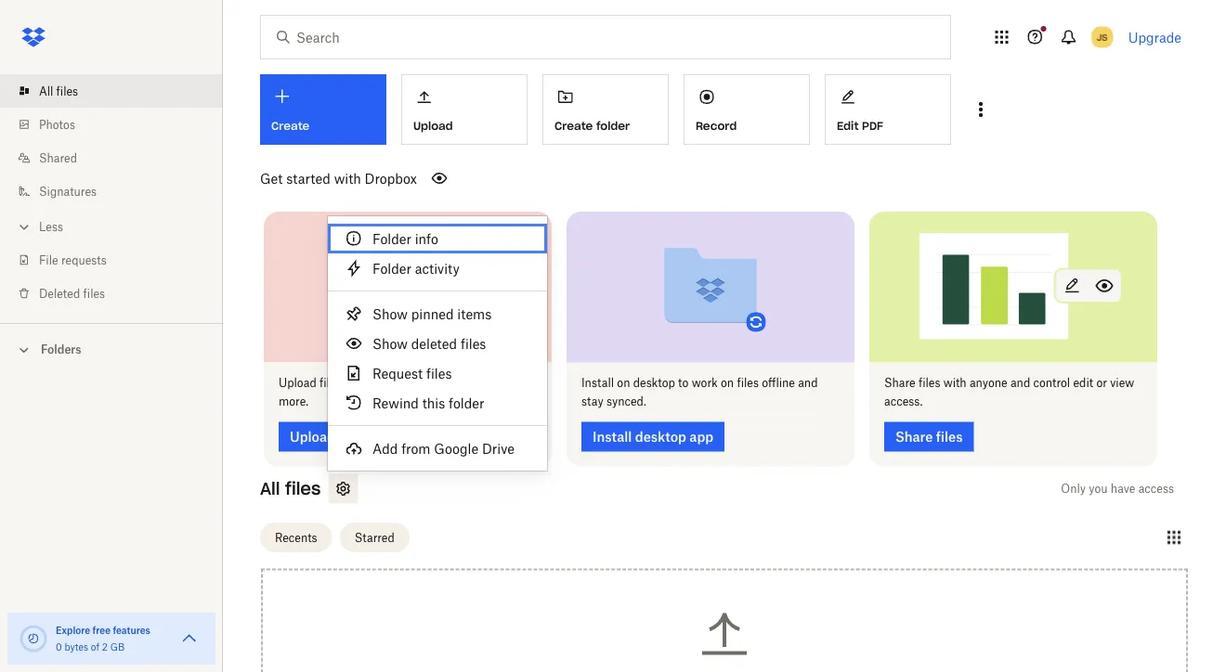 Task type: locate. For each thing, give the bounding box(es) containing it.
show up request
[[373, 336, 408, 352]]

files up rewind this folder menu item
[[426, 366, 452, 381]]

less
[[39, 220, 63, 234]]

on right work
[[721, 376, 734, 390]]

on up synced.
[[617, 376, 630, 390]]

all files
[[39, 84, 78, 98], [260, 479, 321, 500]]

all files list item
[[0, 74, 223, 108]]

folder activity
[[373, 261, 460, 276]]

2 show from the top
[[373, 336, 408, 352]]

starred button
[[340, 523, 410, 553]]

folder left the info
[[373, 231, 412, 247]]

folder down share,
[[449, 395, 484, 411]]

edit,
[[420, 376, 443, 390]]

0
[[56, 642, 62, 653]]

1 horizontal spatial folder
[[597, 119, 630, 133]]

free
[[93, 625, 111, 636]]

to
[[406, 376, 417, 390], [678, 376, 689, 390]]

with right started
[[334, 171, 361, 186]]

folder info menu item
[[328, 224, 547, 254]]

folder activity menu item
[[328, 254, 547, 283]]

0 vertical spatial with
[[334, 171, 361, 186]]

with left the anyone
[[944, 376, 967, 390]]

more.
[[279, 395, 309, 409]]

folder inside menu item
[[449, 395, 484, 411]]

to left work
[[678, 376, 689, 390]]

rewind
[[373, 395, 419, 411]]

and left folders
[[345, 376, 364, 390]]

or
[[1097, 376, 1108, 390]]

and right sign,
[[508, 376, 528, 390]]

1 to from the left
[[406, 376, 417, 390]]

list containing all files
[[0, 63, 223, 323]]

0 vertical spatial folder
[[373, 231, 412, 247]]

3 and from the left
[[798, 376, 818, 390]]

to left edit,
[[406, 376, 417, 390]]

record button
[[684, 74, 810, 145]]

all
[[39, 84, 53, 98], [260, 479, 280, 500]]

1 vertical spatial all
[[260, 479, 280, 500]]

control
[[1034, 376, 1071, 390]]

files right upload
[[320, 376, 342, 390]]

1 show from the top
[[373, 306, 408, 322]]

folder right create
[[597, 119, 630, 133]]

2 to from the left
[[678, 376, 689, 390]]

0 vertical spatial folder
[[597, 119, 630, 133]]

all up recents
[[260, 479, 280, 500]]

1 vertical spatial with
[[944, 376, 967, 390]]

0 horizontal spatial on
[[617, 376, 630, 390]]

and inside share files with anyone and control edit or view access.
[[1011, 376, 1031, 390]]

rewind this folder
[[373, 395, 484, 411]]

with for started
[[334, 171, 361, 186]]

1 horizontal spatial on
[[721, 376, 734, 390]]

1 vertical spatial all files
[[260, 479, 321, 500]]

sign,
[[480, 376, 505, 390]]

offline
[[762, 376, 795, 390]]

folder for folder activity
[[373, 261, 412, 276]]

request files menu item
[[328, 359, 547, 388]]

folder info
[[373, 231, 438, 247]]

and right offline
[[798, 376, 818, 390]]

folder
[[597, 119, 630, 133], [449, 395, 484, 411]]

share
[[885, 376, 916, 390]]

show
[[373, 306, 408, 322], [373, 336, 408, 352]]

folders
[[41, 343, 81, 357]]

share,
[[446, 376, 477, 390]]

files up the photos
[[56, 84, 78, 98]]

files right share on the bottom
[[919, 376, 941, 390]]

signatures link
[[15, 175, 223, 208]]

0 horizontal spatial to
[[406, 376, 417, 390]]

1 vertical spatial folder
[[449, 395, 484, 411]]

list
[[0, 63, 223, 323]]

edit
[[1074, 376, 1094, 390]]

request
[[373, 366, 423, 381]]

0 vertical spatial show
[[373, 306, 408, 322]]

4 and from the left
[[1011, 376, 1031, 390]]

shared
[[39, 151, 77, 165]]

install
[[582, 376, 614, 390]]

folder
[[373, 231, 412, 247], [373, 261, 412, 276]]

1 vertical spatial folder
[[373, 261, 412, 276]]

1 horizontal spatial to
[[678, 376, 689, 390]]

1 horizontal spatial with
[[944, 376, 967, 390]]

1 horizontal spatial all
[[260, 479, 280, 500]]

and left the control
[[1011, 376, 1031, 390]]

folder down folder info
[[373, 261, 412, 276]]

all files up recents
[[260, 479, 321, 500]]

1 folder from the top
[[373, 231, 412, 247]]

only
[[1061, 482, 1086, 496]]

quota usage element
[[19, 624, 48, 654]]

edit pdf
[[837, 119, 884, 133]]

with inside share files with anyone and control edit or view access.
[[944, 376, 967, 390]]

1 vertical spatial show
[[373, 336, 408, 352]]

requests
[[61, 253, 107, 267]]

pdf
[[862, 119, 884, 133]]

on
[[617, 376, 630, 390], [721, 376, 734, 390]]

show pinned items
[[373, 306, 492, 322]]

explore free features 0 bytes of 2 gb
[[56, 625, 150, 653]]

folder settings image
[[332, 478, 354, 500]]

upgrade link
[[1129, 29, 1182, 45]]

get
[[260, 171, 283, 186]]

get started with dropbox
[[260, 171, 417, 186]]

0 horizontal spatial all
[[39, 84, 53, 98]]

activity
[[415, 261, 460, 276]]

upgrade
[[1129, 29, 1182, 45]]

0 horizontal spatial folder
[[449, 395, 484, 411]]

and
[[345, 376, 364, 390], [508, 376, 528, 390], [798, 376, 818, 390], [1011, 376, 1031, 390]]

share files with anyone and control edit or view access.
[[885, 376, 1135, 409]]

info
[[415, 231, 438, 247]]

show left pinned at the left top of page
[[373, 306, 408, 322]]

add from google drive menu item
[[328, 434, 547, 464]]

all files up the photos
[[39, 84, 78, 98]]

all up the photos
[[39, 84, 53, 98]]

folders button
[[0, 335, 223, 363]]

anyone
[[970, 376, 1008, 390]]

add
[[373, 441, 398, 457]]

with
[[334, 171, 361, 186], [944, 376, 967, 390]]

only you have access
[[1061, 482, 1174, 496]]

with for files
[[944, 376, 967, 390]]

0 horizontal spatial with
[[334, 171, 361, 186]]

recents button
[[260, 523, 332, 553]]

files left offline
[[737, 376, 759, 390]]

0 vertical spatial all files
[[39, 84, 78, 98]]

0 vertical spatial all
[[39, 84, 53, 98]]

rewind this folder menu item
[[328, 388, 547, 418]]

photos
[[39, 118, 75, 131]]

files
[[56, 84, 78, 98], [83, 287, 105, 301], [461, 336, 486, 352], [426, 366, 452, 381], [320, 376, 342, 390], [737, 376, 759, 390], [919, 376, 941, 390], [285, 479, 321, 500]]

0 horizontal spatial all files
[[39, 84, 78, 98]]

2 folder from the top
[[373, 261, 412, 276]]



Task type: vqa. For each thing, say whether or not it's contained in the screenshot.
"free"
yes



Task type: describe. For each thing, give the bounding box(es) containing it.
folder for folder info
[[373, 231, 412, 247]]

create folder button
[[543, 74, 669, 145]]

started
[[286, 171, 331, 186]]

file
[[39, 253, 58, 267]]

all files link
[[15, 74, 223, 108]]

show deleted files menu item
[[328, 329, 547, 359]]

files left "folder settings" "icon"
[[285, 479, 321, 500]]

deleted files
[[39, 287, 105, 301]]

deleted files link
[[15, 277, 223, 310]]

to inside upload files and folders to edit, share, sign, and more.
[[406, 376, 417, 390]]

files inside 'install on desktop to work on files offline and stay synced.'
[[737, 376, 759, 390]]

photos link
[[15, 108, 223, 141]]

you
[[1089, 482, 1108, 496]]

record
[[696, 119, 737, 133]]

gb
[[110, 642, 125, 653]]

access
[[1139, 482, 1174, 496]]

shared link
[[15, 141, 223, 175]]

deleted
[[39, 287, 80, 301]]

1 horizontal spatial all files
[[260, 479, 321, 500]]

items
[[457, 306, 492, 322]]

stay
[[582, 395, 604, 409]]

recents
[[275, 531, 317, 545]]

request files
[[373, 366, 452, 381]]

edit pdf button
[[825, 74, 951, 145]]

2
[[102, 642, 108, 653]]

file requests link
[[15, 243, 223, 277]]

upload
[[279, 376, 317, 390]]

access.
[[885, 395, 923, 409]]

file requests
[[39, 253, 107, 267]]

of
[[91, 642, 99, 653]]

edit
[[837, 119, 859, 133]]

work
[[692, 376, 718, 390]]

this
[[422, 395, 445, 411]]

and inside 'install on desktop to work on files offline and stay synced.'
[[798, 376, 818, 390]]

show pinned items menu item
[[328, 299, 547, 329]]

dropbox
[[365, 171, 417, 186]]

all inside list item
[[39, 84, 53, 98]]

all files inside list item
[[39, 84, 78, 98]]

less image
[[15, 218, 33, 236]]

install on desktop to work on files offline and stay synced.
[[582, 376, 818, 409]]

dropbox image
[[15, 19, 52, 56]]

deleted
[[411, 336, 457, 352]]

pinned
[[411, 306, 454, 322]]

signatures
[[39, 184, 97, 198]]

google
[[434, 441, 479, 457]]

folder inside button
[[597, 119, 630, 133]]

1 and from the left
[[345, 376, 364, 390]]

desktop
[[633, 376, 675, 390]]

synced.
[[607, 395, 647, 409]]

features
[[113, 625, 150, 636]]

explore
[[56, 625, 90, 636]]

create
[[555, 119, 593, 133]]

files down items
[[461, 336, 486, 352]]

from
[[402, 441, 431, 457]]

add from google drive
[[373, 441, 515, 457]]

create folder
[[555, 119, 630, 133]]

2 on from the left
[[721, 376, 734, 390]]

view
[[1111, 376, 1135, 390]]

starred
[[355, 531, 395, 545]]

show for show deleted files
[[373, 336, 408, 352]]

files inside share files with anyone and control edit or view access.
[[919, 376, 941, 390]]

files inside list item
[[56, 84, 78, 98]]

bytes
[[64, 642, 88, 653]]

have
[[1111, 482, 1136, 496]]

to inside 'install on desktop to work on files offline and stay synced.'
[[678, 376, 689, 390]]

drive
[[482, 441, 515, 457]]

2 and from the left
[[508, 376, 528, 390]]

show for show pinned items
[[373, 306, 408, 322]]

files inside upload files and folders to edit, share, sign, and more.
[[320, 376, 342, 390]]

show deleted files
[[373, 336, 486, 352]]

1 on from the left
[[617, 376, 630, 390]]

upload files and folders to edit, share, sign, and more.
[[279, 376, 528, 409]]

folders
[[367, 376, 403, 390]]

files right deleted
[[83, 287, 105, 301]]



